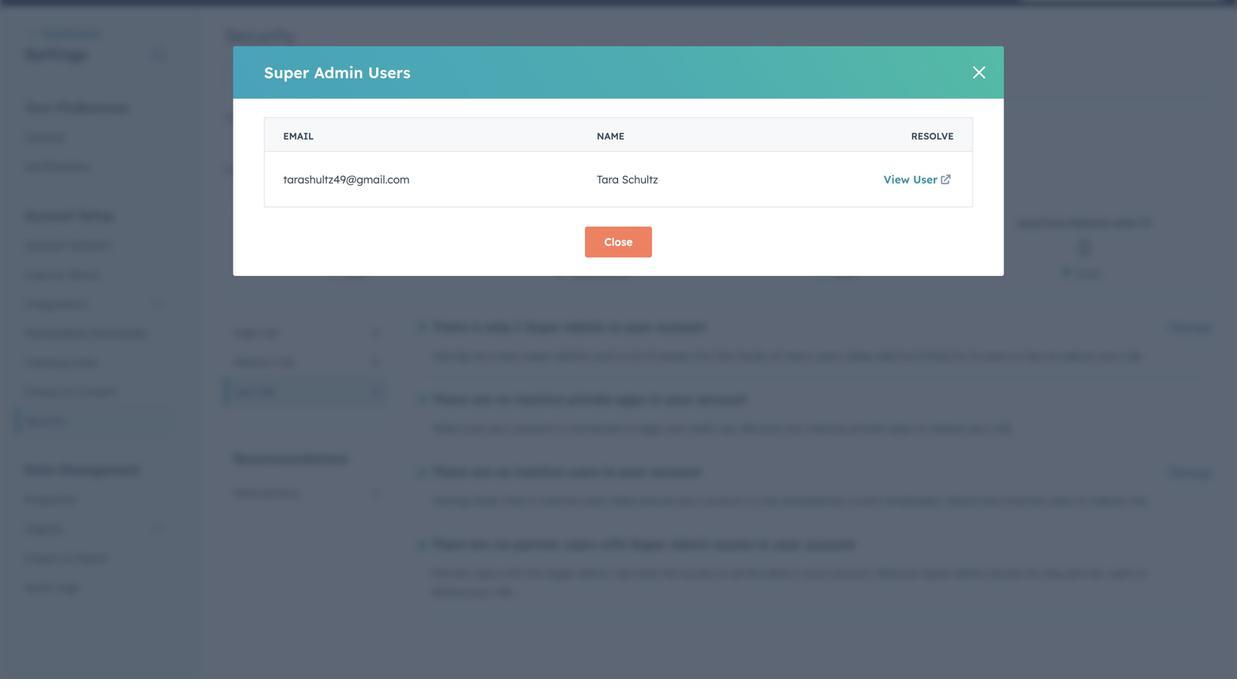 Task type: vqa. For each thing, say whether or not it's contained in the screenshot.
User Guides element
no



Task type: describe. For each thing, give the bounding box(es) containing it.
inactive down the super
[[515, 392, 564, 407]]

super up settings
[[264, 63, 309, 82]]

1 horizontal spatial only
[[758, 494, 779, 508]]

lot
[[631, 349, 644, 363]]

super admin users
[[264, 63, 411, 82]]

import
[[25, 552, 61, 565]]

0 for private
[[1079, 234, 1092, 261]]

inactive private apps
[[1018, 218, 1138, 229]]

you
[[667, 422, 685, 435]]

account defaults link
[[15, 231, 173, 260]]

super left role
[[546, 567, 575, 580]]

import & export link
[[15, 544, 173, 573]]

marketplace downloads
[[25, 327, 147, 340]]

objects
[[25, 523, 64, 536]]

1 vertical spatial security
[[247, 72, 291, 85]]

a
[[621, 349, 628, 363]]

risk for medium risk
[[278, 356, 295, 369]]

10
[[968, 349, 980, 363]]

deactivate
[[947, 494, 1003, 508]]

downloads
[[91, 327, 147, 340]]

low
[[234, 385, 254, 398]]

0 vertical spatial .
[[848, 112, 851, 125]]

inactive right deactivate
[[1006, 494, 1046, 508]]

privacy & consent
[[25, 385, 117, 399]]

close
[[605, 235, 633, 249]]

teams
[[67, 268, 100, 282]]

high
[[234, 326, 258, 340]]

accessed
[[782, 494, 829, 508]]

apps down lot
[[616, 392, 646, 407]]

in inside 'partner users with the super admin role have full access to all the data in your account. remove super admin access for any partner users to reduce your risk.'
[[794, 567, 803, 580]]

view
[[884, 173, 910, 186]]

than
[[503, 494, 526, 508]]

your right sure
[[488, 422, 510, 435]]

apps up employees.
[[889, 422, 914, 435]]

account up power
[[656, 319, 706, 335]]

center
[[294, 72, 329, 85]]

3 good button from the left
[[1077, 267, 1101, 278]]

account setup element
[[15, 207, 173, 436]]

applied
[[335, 112, 373, 125]]

inactive up 5
[[515, 464, 564, 480]]

link opens in a new window image
[[941, 175, 952, 186]]

general link
[[15, 123, 173, 152]]

your preferences
[[25, 100, 129, 115]]

1 horizontal spatial users
[[368, 63, 411, 82]]

2 admins from the left
[[876, 349, 914, 363]]

2 good button from the left
[[833, 267, 857, 278]]

data management element
[[15, 462, 173, 603]]

with inside 'partner users with the super admin role have full access to all the data in your account. remove super admin access for any partner users to reduce your risk.'
[[502, 567, 523, 580]]

tara schultz
[[597, 173, 658, 186]]

2fa
[[632, 218, 649, 229]]

be
[[319, 112, 332, 125]]

0 vertical spatial security
[[224, 24, 295, 47]]

will
[[300, 112, 316, 125]]

settings,
[[663, 112, 706, 125]]

hands
[[736, 349, 767, 363]]

there for there is only 1 super admin in your account
[[433, 319, 468, 335]]

audit logs
[[25, 581, 79, 595]]

your up helps
[[620, 464, 648, 480]]

having fewer than 5 inactive users helps ensure your account is only accessed by current employees. deactivate inactive users to reduce risk.
[[433, 494, 1150, 508]]

there is only 1 super admin in your account
[[433, 319, 706, 335]]

0 horizontal spatial remove
[[741, 422, 782, 435]]

there are no inactive private apps in your account
[[433, 392, 747, 407]]

link opens in a new window image
[[941, 175, 952, 186]]

settings & activity
[[373, 72, 467, 85]]

your right "ensure"
[[677, 494, 700, 508]]

admin left for
[[955, 567, 987, 580]]

tracking code
[[25, 356, 97, 369]]

marketplace downloads link
[[15, 319, 173, 348]]

account defaults
[[25, 239, 112, 252]]

in down power
[[650, 392, 662, 407]]

1 good from the left
[[344, 267, 368, 278]]

import & export
[[25, 552, 108, 565]]

current
[[848, 494, 884, 508]]

0 horizontal spatial account.
[[441, 112, 484, 125]]

1 vertical spatial .
[[390, 162, 393, 175]]

dashboard link
[[25, 25, 101, 44]]

2 many from the left
[[784, 349, 812, 363]]

account right "ensure"
[[703, 494, 744, 508]]

in left 2fa
[[617, 218, 629, 229]]

0 vertical spatial partner
[[514, 537, 561, 552]]

notifications link
[[15, 152, 173, 182]]

partner inside 'partner users with the super admin role have full access to all the data in your account. remove super admin access for any partner users to reduce your risk.'
[[1067, 567, 1105, 580]]

0 vertical spatial private
[[568, 392, 612, 407]]

partner users with the super admin role have full access to all the data in your account. remove super admin access for any partner users to reduce your risk.
[[431, 567, 1148, 599]]

privacy & consent link
[[15, 378, 173, 407]]

settings & activity link
[[351, 60, 488, 97]]

users.
[[815, 349, 845, 363]]

the right into
[[717, 349, 733, 363]]

make
[[433, 422, 460, 435]]

properties
[[25, 493, 77, 507]]

manage for there is only 1 super admin in your account
[[1170, 321, 1213, 334]]

low risk
[[234, 385, 275, 398]]

0 for enrolled
[[590, 234, 603, 261]]

helps
[[611, 494, 638, 508]]

no for there are no partner users with super admin access in your account
[[494, 537, 510, 552]]

access left for
[[990, 567, 1025, 580]]

security inside the account setup element
[[25, 415, 66, 428]]

tara
[[597, 173, 619, 186]]

have
[[636, 567, 660, 580]]

no for there are no inactive users in your account
[[496, 464, 511, 480]]

dashboard
[[41, 26, 101, 40]]

your down partner
[[469, 585, 492, 599]]

risks
[[365, 162, 390, 175]]

by
[[833, 494, 845, 508]]

sure
[[463, 422, 485, 435]]

export
[[75, 552, 108, 565]]

users enrolled in 2fa
[[529, 218, 649, 229]]

access up all
[[714, 537, 755, 552]]

all
[[733, 567, 744, 580]]

full
[[663, 567, 679, 580]]

preferences
[[57, 100, 129, 115]]

the right all
[[747, 567, 763, 580]]

learn
[[224, 162, 253, 175]]

there for there are no inactive private apps in your account
[[433, 392, 468, 407]]

admin up puts
[[566, 319, 605, 335]]

apps left you
[[638, 422, 664, 435]]

privacy
[[25, 385, 62, 399]]

security risks link
[[319, 162, 390, 175]]

your up deactivate
[[969, 422, 991, 435]]

use.
[[718, 422, 738, 435]]

users & teams
[[25, 268, 100, 282]]

0 horizontal spatial 0
[[372, 356, 379, 369]]

make sure your account is connected to apps you really use. remove any inactive private apps to reduce your risk.
[[433, 422, 1015, 435]]

audit logs link
[[15, 573, 173, 603]]

settings for settings & activity
[[373, 72, 415, 85]]

2 of from the left
[[770, 349, 781, 363]]

power
[[660, 349, 691, 363]]

2 good from the left
[[833, 267, 857, 278]]

there for there are no inactive users in your account
[[433, 464, 468, 480]]

having for there are no inactive users in your account
[[433, 494, 469, 508]]

1 horizontal spatial private
[[850, 422, 886, 435]]

1 horizontal spatial 1
[[515, 319, 522, 335]]

really
[[688, 422, 715, 435]]

account setup
[[25, 208, 114, 223]]

your right the less
[[1099, 349, 1122, 363]]

1 vertical spatial is
[[558, 422, 565, 435]]

your
[[25, 100, 53, 115]]



Task type: locate. For each thing, give the bounding box(es) containing it.
inactive right 5
[[538, 494, 578, 508]]

1 horizontal spatial of
[[770, 349, 781, 363]]

1 horizontal spatial with
[[601, 537, 627, 552]]

0 horizontal spatial security
[[319, 162, 362, 175]]

& inside data management element
[[64, 552, 72, 565]]

preferences
[[785, 112, 848, 125]]

1 vertical spatial remove
[[878, 567, 919, 580]]

0 horizontal spatial good button
[[344, 267, 368, 278]]

partner down 5
[[514, 537, 561, 552]]

security link
[[15, 407, 173, 436]]

your right data
[[806, 567, 828, 580]]

0 horizontal spatial private
[[568, 392, 612, 407]]

account. inside 'partner users with the super admin role have full access to all the data in your account. remove super admin access for any partner users to reduce your risk.'
[[831, 567, 875, 580]]

manage for there are no inactive users in your account
[[1170, 466, 1213, 479]]

super up the super
[[526, 319, 562, 335]]

in right data
[[794, 567, 803, 580]]

0 horizontal spatial admins
[[555, 349, 592, 363]]

users
[[368, 63, 411, 82], [529, 218, 560, 229], [25, 268, 53, 282]]

high risk
[[234, 326, 278, 340]]

management
[[59, 462, 140, 478]]

your up data
[[774, 537, 802, 552]]

access right the 'full'
[[682, 567, 716, 580]]

users for users enrolled in 2fa
[[529, 218, 560, 229]]

partner
[[431, 567, 469, 580]]

& right privacy
[[65, 385, 73, 399]]

recommendations
[[234, 451, 348, 467]]

2 horizontal spatial users
[[529, 218, 560, 229]]

0 vertical spatial users
[[368, 63, 411, 82]]

setup
[[78, 208, 114, 223]]

admins down the there is only 1 super admin in your account
[[555, 349, 592, 363]]

2 vertical spatial users
[[25, 268, 53, 282]]

security left risks
[[319, 162, 362, 175]]

security center link
[[225, 60, 351, 97]]

having
[[433, 349, 469, 363], [433, 494, 469, 508]]

1 horizontal spatial good
[[833, 267, 857, 278]]

& for users
[[56, 268, 64, 282]]

your preferences element
[[15, 99, 173, 182]]

1 horizontal spatial any
[[1045, 567, 1064, 580]]

super down employees.
[[922, 567, 952, 580]]

there down make
[[433, 464, 468, 480]]

having left fewer
[[433, 494, 469, 508]]

more actions
[[234, 487, 300, 500]]

of
[[647, 349, 657, 363], [770, 349, 781, 363]]

private up current
[[850, 422, 886, 435]]

having too many super admins puts a lot of power into the hands of many users. keep admins limited to 10 users or less to reduce your risk.
[[433, 349, 1145, 363]]

any right for
[[1045, 567, 1064, 580]]

1 vertical spatial no
[[496, 464, 511, 480]]

1 horizontal spatial settings
[[373, 72, 415, 85]]

& for settings
[[418, 72, 425, 85]]

account. left the to
[[441, 112, 484, 125]]

is left connected
[[558, 422, 565, 435]]

security down privacy
[[25, 415, 66, 428]]

admin up the 'full'
[[671, 537, 710, 552]]

no for there are no inactive private apps in your account
[[496, 392, 511, 407]]

0 vertical spatial account
[[25, 208, 75, 223]]

0 vertical spatial account.
[[441, 112, 484, 125]]

data
[[25, 462, 55, 478]]

good
[[344, 267, 368, 278], [833, 267, 857, 278], [1077, 267, 1101, 278]]

1 having from the top
[[433, 349, 469, 363]]

your up lot
[[624, 319, 653, 335]]

0 horizontal spatial many
[[492, 349, 521, 363]]

no
[[496, 392, 511, 407], [496, 464, 511, 480], [494, 537, 510, 552]]

2 horizontal spatial security
[[738, 112, 782, 125]]

1 vertical spatial 1
[[374, 487, 379, 500]]

0 vertical spatial is
[[472, 319, 481, 335]]

any right 'use.'
[[785, 422, 804, 435]]

more
[[256, 162, 283, 175]]

remove inside 'partner users with the super admin role have full access to all the data in your account. remove super admin access for any partner users to reduce your risk.'
[[878, 567, 919, 580]]

0 horizontal spatial partner
[[514, 537, 561, 552]]

reduce inside 'partner users with the super admin role have full access to all the data in your account. remove super admin access for any partner users to reduce your risk.'
[[431, 585, 466, 599]]

audit
[[25, 581, 52, 595]]

there up make
[[433, 392, 468, 407]]

there for there are no partner users with super admin access in your account
[[431, 537, 466, 552]]

data management
[[25, 462, 140, 478]]

account up there are no inactive users in your account
[[513, 422, 554, 435]]

1 vertical spatial only
[[758, 494, 779, 508]]

1 vertical spatial partner
[[1067, 567, 1105, 580]]

risk right medium
[[278, 356, 295, 369]]

0 vertical spatial with
[[601, 537, 627, 552]]

2 vertical spatial security
[[25, 415, 66, 428]]

email
[[283, 130, 314, 142]]

1 vertical spatial manage button
[[1170, 464, 1213, 482]]

risk for high risk
[[261, 326, 278, 340]]

are up fewer
[[472, 464, 492, 480]]

resolve
[[912, 130, 954, 142]]

needs review button
[[571, 267, 630, 278]]

inactive down the users.
[[807, 422, 847, 435]]

0 horizontal spatial only
[[485, 319, 511, 335]]

security
[[224, 24, 295, 47], [247, 72, 291, 85], [25, 415, 66, 428]]

in
[[617, 218, 629, 229], [609, 319, 621, 335], [650, 392, 662, 407], [604, 464, 616, 480], [759, 537, 770, 552], [794, 567, 803, 580]]

0 vertical spatial having
[[433, 349, 469, 363]]

needs review
[[571, 267, 630, 278]]

less
[[1026, 349, 1045, 363]]

navigation containing security center
[[224, 59, 489, 98]]

security up name at top
[[620, 112, 660, 125]]

only left accessed
[[758, 494, 779, 508]]

are for there are no partner users with super admin access in your account
[[470, 537, 491, 552]]

1 vertical spatial any
[[1045, 567, 1064, 580]]

risk.
[[1125, 349, 1145, 363], [994, 422, 1015, 435], [1130, 494, 1150, 508], [495, 585, 515, 599]]

1 vertical spatial manage
[[1170, 466, 1213, 479]]

notifications
[[25, 160, 91, 174]]

0 vertical spatial no
[[496, 392, 511, 407]]

data
[[766, 567, 791, 580]]

& left teams
[[56, 268, 64, 282]]

1 horizontal spatial account.
[[831, 567, 875, 580]]

0 vertical spatial only
[[485, 319, 511, 335]]

account for account setup
[[25, 208, 75, 223]]

or
[[1012, 349, 1023, 363]]

admin
[[314, 63, 364, 82], [566, 319, 605, 335], [671, 537, 710, 552], [578, 567, 611, 580], [955, 567, 987, 580]]

2 account from the top
[[25, 239, 66, 252]]

any inside 'partner users with the super admin role have full access to all the data in your account. remove super admin access for any partner users to reduce your risk.'
[[1045, 567, 1064, 580]]

activity
[[429, 72, 467, 85]]

are up sure
[[472, 392, 492, 407]]

0 horizontal spatial with
[[502, 567, 523, 580]]

0 vertical spatial remove
[[741, 422, 782, 435]]

with up role
[[601, 537, 627, 552]]

navigation
[[224, 59, 489, 98]]

& for privacy
[[65, 385, 73, 399]]

0 horizontal spatial settings
[[25, 44, 88, 64]]

& for import
[[64, 552, 72, 565]]

only up too
[[485, 319, 511, 335]]

your right manage
[[547, 112, 570, 125]]

1 horizontal spatial 0
[[590, 234, 603, 261]]

users & teams link
[[15, 260, 173, 290]]

1 horizontal spatial admins
[[876, 349, 914, 363]]

0 horizontal spatial any
[[785, 422, 804, 435]]

these settings will be applied to the entire account. to manage your personal security settings, go to security preferences .
[[224, 112, 851, 125]]

0 horizontal spatial .
[[390, 162, 393, 175]]

there
[[433, 319, 468, 335], [433, 392, 468, 407], [433, 464, 468, 480], [431, 537, 466, 552]]

0 vertical spatial settings
[[25, 44, 88, 64]]

2 horizontal spatial is
[[747, 494, 755, 508]]

2 vertical spatial is
[[747, 494, 755, 508]]

consent
[[76, 385, 117, 399]]

2 manage from the top
[[1170, 466, 1213, 479]]

there up partner
[[431, 537, 466, 552]]

many left the users.
[[784, 349, 812, 363]]

private
[[1069, 218, 1110, 229]]

view user link
[[884, 173, 954, 186]]

users left enrolled
[[529, 218, 560, 229]]

of right lot
[[647, 349, 657, 363]]

risk for low risk
[[257, 385, 275, 398]]

account up 'users & teams'
[[25, 239, 66, 252]]

medium risk
[[234, 356, 295, 369]]

security center
[[247, 72, 329, 85]]

0 horizontal spatial users
[[25, 268, 53, 282]]

0 down private
[[1079, 234, 1092, 261]]

0 vertical spatial are
[[472, 392, 492, 407]]

good button
[[344, 267, 368, 278], [833, 267, 857, 278], [1077, 267, 1101, 278]]

about
[[286, 162, 316, 175]]

2 vertical spatial no
[[494, 537, 510, 552]]

3 good from the left
[[1077, 267, 1101, 278]]

super up have
[[631, 537, 667, 552]]

are for there are no inactive private apps in your account
[[472, 392, 492, 407]]

risk. inside 'partner users with the super admin role have full access to all the data in your account. remove super admin access for any partner users to reduce your risk.'
[[495, 585, 515, 599]]

is left accessed
[[747, 494, 755, 508]]

account. down current
[[831, 567, 875, 580]]

the down 5
[[526, 567, 543, 580]]

1 vertical spatial private
[[850, 422, 886, 435]]

is up too
[[472, 319, 481, 335]]

1 admins from the left
[[555, 349, 592, 363]]

0 horizontal spatial is
[[472, 319, 481, 335]]

too
[[472, 349, 489, 363]]

1 vertical spatial are
[[472, 464, 492, 480]]

defaults
[[69, 239, 112, 252]]

0 vertical spatial risk
[[261, 326, 278, 340]]

remove down employees.
[[878, 567, 919, 580]]

settings for settings
[[25, 44, 88, 64]]

having left too
[[433, 349, 469, 363]]

enrolled
[[563, 218, 614, 229]]

of right hands
[[770, 349, 781, 363]]

1 manage from the top
[[1170, 321, 1213, 334]]

users inside the account setup element
[[25, 268, 53, 282]]

2 horizontal spatial 0
[[1079, 234, 1092, 261]]

admin left role
[[578, 567, 611, 580]]

account up make sure your account is connected to apps you really use. remove any inactive private apps to reduce your risk.
[[698, 392, 747, 407]]

properties link
[[15, 486, 173, 515]]

risk right high
[[261, 326, 278, 340]]

users for users & teams
[[25, 268, 53, 282]]

1 good button from the left
[[344, 267, 368, 278]]

account down by
[[806, 537, 856, 552]]

2 manage button from the top
[[1170, 464, 1213, 482]]

medium
[[234, 356, 275, 369]]

settings down dashboard link
[[25, 44, 88, 64]]

admins right keep
[[876, 349, 914, 363]]

1 vertical spatial account
[[25, 239, 66, 252]]

general
[[25, 131, 64, 144]]

risk right low
[[257, 385, 275, 398]]

manage button for there is only 1 super admin in your account
[[1170, 319, 1213, 337]]

0 left close
[[590, 234, 603, 261]]

settings
[[25, 44, 88, 64], [373, 72, 415, 85]]

1 vertical spatial users
[[529, 218, 560, 229]]

1 horizontal spatial remove
[[878, 567, 919, 580]]

are for there are no inactive users in your account
[[472, 464, 492, 480]]

1 horizontal spatial good button
[[833, 267, 857, 278]]

close image
[[974, 66, 986, 79]]

many
[[492, 349, 521, 363], [784, 349, 812, 363]]

manage
[[502, 112, 544, 125]]

manage button
[[1170, 319, 1213, 337], [1170, 464, 1213, 482]]

entire
[[409, 112, 438, 125]]

1 of from the left
[[647, 349, 657, 363]]

2 having from the top
[[433, 494, 469, 508]]

actions
[[262, 487, 300, 500]]

in up data
[[759, 537, 770, 552]]

risk
[[261, 326, 278, 340], [278, 356, 295, 369], [257, 385, 275, 398]]

account inside "link"
[[25, 239, 66, 252]]

tarashultz49@gmail.com
[[283, 173, 410, 186]]

objects button
[[15, 515, 173, 544]]

personal
[[573, 112, 617, 125]]

1 horizontal spatial many
[[784, 349, 812, 363]]

1 horizontal spatial is
[[558, 422, 565, 435]]

many right too
[[492, 349, 521, 363]]

1 vertical spatial account.
[[831, 567, 875, 580]]

& left export
[[64, 552, 72, 565]]

users up the entire
[[368, 63, 411, 82]]

2 vertical spatial risk
[[257, 385, 275, 398]]

account up "ensure"
[[652, 464, 701, 480]]

user
[[914, 173, 938, 186]]

1 many from the left
[[492, 349, 521, 363]]

1 vertical spatial settings
[[373, 72, 415, 85]]

5
[[529, 494, 535, 508]]

connected
[[569, 422, 622, 435]]

1 horizontal spatial security
[[620, 112, 660, 125]]

puts
[[596, 349, 618, 363]]

1 vertical spatial risk
[[278, 356, 295, 369]]

inactive
[[515, 392, 564, 407], [807, 422, 847, 435], [515, 464, 564, 480], [538, 494, 578, 508], [1006, 494, 1046, 508]]

2 horizontal spatial good
[[1077, 267, 1101, 278]]

only
[[485, 319, 511, 335], [758, 494, 779, 508]]

apps
[[1113, 218, 1138, 229]]

users up integrations
[[25, 268, 53, 282]]

admin up be
[[314, 63, 364, 82]]

1 manage button from the top
[[1170, 319, 1213, 337]]

0 horizontal spatial good
[[344, 267, 368, 278]]

1 horizontal spatial .
[[848, 112, 851, 125]]

1 vertical spatial with
[[502, 567, 523, 580]]

&
[[418, 72, 425, 85], [56, 268, 64, 282], [65, 385, 73, 399], [64, 552, 72, 565]]

2 horizontal spatial good button
[[1077, 267, 1101, 278]]

are down fewer
[[470, 537, 491, 552]]

settings up the entire
[[373, 72, 415, 85]]

security up security center
[[224, 24, 295, 47]]

private up connected
[[568, 392, 612, 407]]

close button
[[585, 227, 653, 258]]

0 vertical spatial 1
[[515, 319, 522, 335]]

any
[[785, 422, 804, 435], [1045, 567, 1064, 580]]

security right go
[[738, 112, 782, 125]]

in up puts
[[609, 319, 621, 335]]

& left activity
[[418, 72, 425, 85]]

1 vertical spatial having
[[433, 494, 469, 508]]

1 account from the top
[[25, 208, 75, 223]]

0 vertical spatial manage
[[1170, 321, 1213, 334]]

account up account defaults
[[25, 208, 75, 223]]

0
[[590, 234, 603, 261], [1079, 234, 1092, 261], [372, 356, 379, 369]]

2 vertical spatial are
[[470, 537, 491, 552]]

0 horizontal spatial of
[[647, 349, 657, 363]]

account for account defaults
[[25, 239, 66, 252]]

security up settings
[[247, 72, 291, 85]]

schultz
[[622, 173, 658, 186]]

role
[[614, 567, 633, 580]]

more
[[234, 487, 259, 500]]

security
[[620, 112, 660, 125], [738, 112, 782, 125], [319, 162, 362, 175]]

manage button for there are no inactive users in your account
[[1170, 464, 1213, 482]]

remove right 'use.'
[[741, 422, 782, 435]]

having for there is only 1 super admin in your account
[[433, 349, 469, 363]]

0 horizontal spatial 1
[[374, 487, 379, 500]]

1 horizontal spatial partner
[[1067, 567, 1105, 580]]

in up helps
[[604, 464, 616, 480]]

0 vertical spatial any
[[785, 422, 804, 435]]

partner right for
[[1067, 567, 1105, 580]]

there are no partner users with super admin access in your account
[[431, 537, 856, 552]]

code
[[71, 356, 97, 369]]

0 vertical spatial manage button
[[1170, 319, 1213, 337]]

for
[[1028, 567, 1042, 580]]

account
[[656, 319, 706, 335], [698, 392, 747, 407], [513, 422, 554, 435], [652, 464, 701, 480], [703, 494, 744, 508], [806, 537, 856, 552]]

your up you
[[665, 392, 694, 407]]

super
[[264, 63, 309, 82], [526, 319, 562, 335], [631, 537, 667, 552], [546, 567, 575, 580], [922, 567, 952, 580]]

apps
[[616, 392, 646, 407], [638, 422, 664, 435], [889, 422, 914, 435]]

0 up 4 at the bottom left
[[372, 356, 379, 369]]

the left the entire
[[389, 112, 406, 125]]



